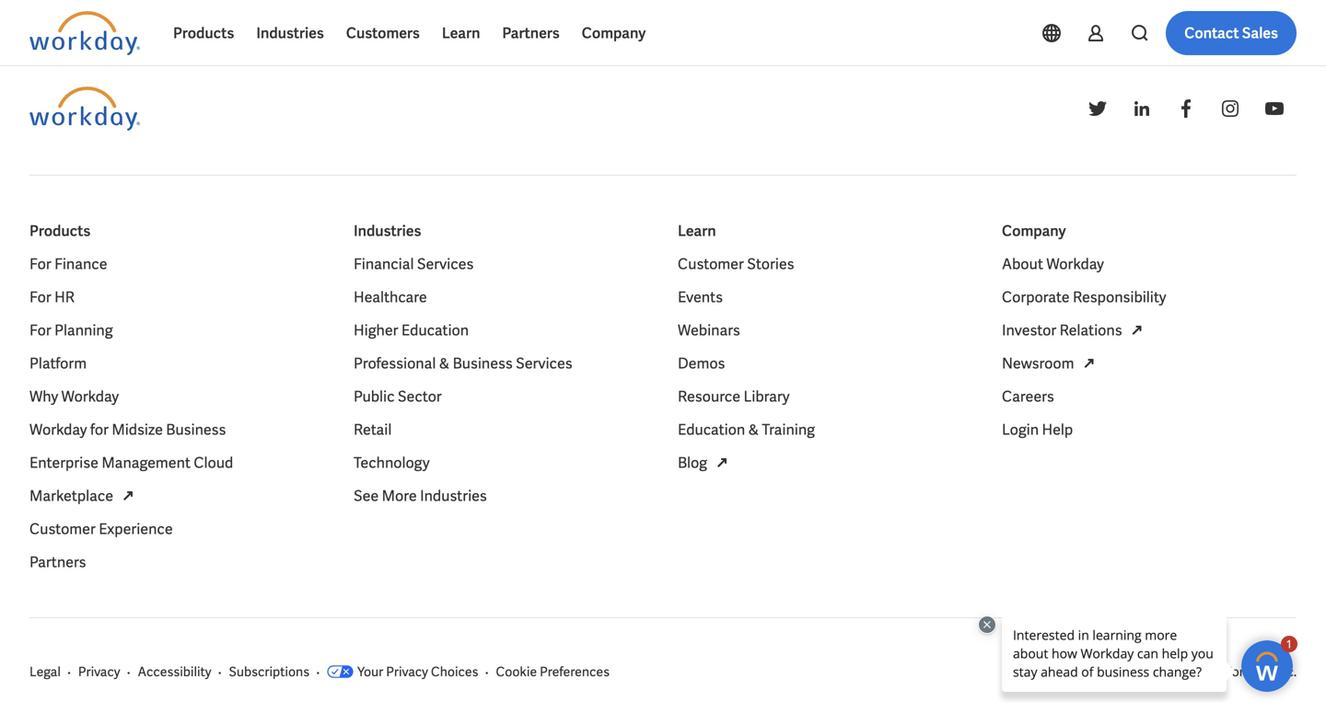 Task type: describe. For each thing, give the bounding box(es) containing it.
1 vertical spatial business
[[166, 420, 226, 440]]

0 horizontal spatial products
[[29, 221, 91, 241]]

resource
[[678, 387, 740, 406]]

about workday
[[1002, 254, 1104, 274]]

legal link
[[29, 663, 61, 681]]

why workday
[[29, 387, 119, 406]]

enterprise management cloud link
[[29, 452, 233, 474]]

& for education
[[748, 420, 759, 440]]

demos link
[[678, 353, 725, 375]]

cookie preferences
[[496, 664, 610, 680]]

for hr
[[29, 288, 74, 307]]

go to linkedin image
[[1131, 97, 1153, 120]]

2024
[[1190, 664, 1218, 680]]

accessibility
[[138, 664, 211, 680]]

sector
[[398, 387, 442, 406]]

cookie preferences link
[[496, 663, 610, 681]]

contact
[[1185, 23, 1239, 43]]

your
[[357, 664, 383, 680]]

marketplace link
[[29, 485, 139, 507]]

experience
[[99, 520, 173, 539]]

preferences
[[540, 664, 610, 680]]

partners for partners link
[[29, 553, 86, 572]]

cloud
[[194, 453, 233, 473]]

go to facebook image
[[1175, 97, 1197, 120]]

see
[[354, 486, 379, 506]]

for for for hr
[[29, 288, 51, 307]]

opens in a new tab image for newsroom
[[1078, 353, 1100, 375]]

industries inside 'see more industries' link
[[420, 486, 487, 506]]

1 privacy from the left
[[78, 664, 120, 680]]

legal
[[29, 664, 61, 680]]

retail
[[354, 420, 392, 440]]

subscriptions
[[229, 664, 310, 680]]

higher education
[[354, 321, 469, 340]]

workday for midsize business
[[29, 420, 226, 440]]

1 horizontal spatial learn
[[678, 221, 716, 241]]

customers
[[346, 23, 420, 43]]

corporate
[[1002, 288, 1070, 307]]

industries inside industries dropdown button
[[256, 23, 324, 43]]

contact sales link
[[1166, 11, 1297, 55]]

midsize
[[112, 420, 163, 440]]

opens in a new tab image for blog
[[711, 452, 733, 474]]

0 vertical spatial services
[[417, 254, 474, 274]]

newsroom
[[1002, 354, 1074, 373]]

relations
[[1060, 321, 1122, 340]]

for finance link
[[29, 253, 107, 275]]

0 horizontal spatial education
[[401, 321, 469, 340]]

learn button
[[431, 11, 491, 55]]

1 go to the homepage image from the top
[[29, 11, 140, 55]]

public sector link
[[354, 386, 442, 408]]

investor
[[1002, 321, 1056, 340]]

see more industries
[[354, 486, 487, 506]]

professional & business services link
[[354, 353, 572, 375]]

customers button
[[335, 11, 431, 55]]

2 vertical spatial workday
[[29, 420, 87, 440]]

management
[[102, 453, 191, 473]]

professional
[[354, 354, 436, 373]]

customer stories
[[678, 254, 794, 274]]

stories
[[747, 254, 794, 274]]

demos
[[678, 354, 725, 373]]

company inside dropdown button
[[582, 23, 646, 43]]

go to twitter image
[[1087, 97, 1109, 120]]

financial
[[354, 254, 414, 274]]

for finance
[[29, 254, 107, 274]]

& for professional
[[439, 354, 450, 373]]

webinars link
[[678, 319, 740, 341]]

1 vertical spatial industries
[[354, 221, 421, 241]]

financial services link
[[354, 253, 474, 275]]

corporate responsibility
[[1002, 288, 1166, 307]]

platform link
[[29, 353, 87, 375]]

products inside dropdown button
[[173, 23, 234, 43]]

choices
[[431, 664, 478, 680]]

events link
[[678, 286, 723, 308]]

enterprise management cloud
[[29, 453, 233, 473]]

list for industries
[[354, 253, 648, 507]]

workday for midsize business link
[[29, 419, 226, 441]]

help
[[1042, 420, 1073, 440]]

1 horizontal spatial company
[[1002, 221, 1066, 241]]

more
[[382, 486, 417, 506]]

technology link
[[354, 452, 430, 474]]

for hr link
[[29, 286, 74, 308]]

1 vertical spatial services
[[516, 354, 572, 373]]

login help
[[1002, 420, 1073, 440]]

corporate responsibility link
[[1002, 286, 1166, 308]]

subscriptions link
[[229, 663, 310, 681]]

careers
[[1002, 387, 1054, 406]]

why workday link
[[29, 386, 119, 408]]

newsroom link
[[1002, 353, 1100, 375]]



Task type: vqa. For each thing, say whether or not it's contained in the screenshot.
For HR link
yes



Task type: locate. For each thing, give the bounding box(es) containing it.
0 vertical spatial customer
[[678, 254, 744, 274]]

opens in a new tab image
[[117, 485, 139, 507]]

blog link
[[678, 452, 733, 474]]

accessibility link
[[138, 663, 211, 681]]

1 horizontal spatial business
[[453, 354, 513, 373]]

opens in a new tab image right blog on the bottom of the page
[[711, 452, 733, 474]]

2 privacy from the left
[[386, 664, 428, 680]]

services
[[417, 254, 474, 274], [516, 354, 572, 373]]

partners button
[[491, 11, 571, 55]]

1 horizontal spatial customer
[[678, 254, 744, 274]]

company button
[[571, 11, 657, 55]]

financial services
[[354, 254, 474, 274]]

products up "for finance" on the top of page
[[29, 221, 91, 241]]

company
[[582, 23, 646, 43], [1002, 221, 1066, 241]]

3 list from the left
[[678, 253, 973, 474]]

list for learn
[[678, 253, 973, 474]]

1 vertical spatial company
[[1002, 221, 1066, 241]]

public sector
[[354, 387, 442, 406]]

0 vertical spatial go to the homepage image
[[29, 11, 140, 55]]

© 2024 workday, inc.
[[1178, 664, 1297, 680]]

0 vertical spatial workday
[[1046, 254, 1104, 274]]

privacy link
[[78, 663, 120, 681]]

list
[[29, 253, 324, 574], [354, 253, 648, 507], [678, 253, 973, 474], [1002, 253, 1297, 441]]

your privacy choices
[[357, 664, 478, 680]]

higher
[[354, 321, 398, 340]]

for for for finance
[[29, 254, 51, 274]]

2 vertical spatial industries
[[420, 486, 487, 506]]

0 horizontal spatial learn
[[442, 23, 480, 43]]

workday up corporate responsibility
[[1046, 254, 1104, 274]]

privacy
[[78, 664, 120, 680], [386, 664, 428, 680]]

1 horizontal spatial &
[[748, 420, 759, 440]]

workday up for
[[61, 387, 119, 406]]

privacy right your
[[386, 664, 428, 680]]

partners right learn dropdown button
[[502, 23, 560, 43]]

events
[[678, 288, 723, 307]]

1 horizontal spatial services
[[516, 354, 572, 373]]

0 vertical spatial learn
[[442, 23, 480, 43]]

2 for from the top
[[29, 288, 51, 307]]

inc.
[[1276, 664, 1297, 680]]

partners inside partners dropdown button
[[502, 23, 560, 43]]

industries button
[[245, 11, 335, 55]]

learn left partners dropdown button
[[442, 23, 480, 43]]

1 vertical spatial products
[[29, 221, 91, 241]]

0 vertical spatial for
[[29, 254, 51, 274]]

business up cloud in the bottom of the page
[[166, 420, 226, 440]]

retail link
[[354, 419, 392, 441]]

0 horizontal spatial privacy
[[78, 664, 120, 680]]

0 horizontal spatial partners
[[29, 553, 86, 572]]

privacy image
[[327, 666, 354, 679]]

partners link
[[29, 551, 86, 574]]

for planning
[[29, 321, 113, 340]]

webinars
[[678, 321, 740, 340]]

0 vertical spatial education
[[401, 321, 469, 340]]

learn inside dropdown button
[[442, 23, 480, 43]]

learn
[[442, 23, 480, 43], [678, 221, 716, 241]]

workday for about workday
[[1046, 254, 1104, 274]]

0 vertical spatial partners
[[502, 23, 560, 43]]

workday,
[[1221, 664, 1273, 680]]

resource library link
[[678, 386, 790, 408]]

2 list from the left
[[354, 253, 648, 507]]

for up for hr in the left of the page
[[29, 254, 51, 274]]

partners down the customer experience
[[29, 553, 86, 572]]

list containing financial services
[[354, 253, 648, 507]]

0 vertical spatial business
[[453, 354, 513, 373]]

1 for from the top
[[29, 254, 51, 274]]

partners inside 'list'
[[29, 553, 86, 572]]

contact sales
[[1185, 23, 1278, 43]]

list for products
[[29, 253, 324, 574]]

& left "training" at the right
[[748, 420, 759, 440]]

2 go to the homepage image from the top
[[29, 86, 140, 131]]

list containing about workday
[[1002, 253, 1297, 441]]

privacy inside your privacy choices link
[[386, 664, 428, 680]]

0 vertical spatial &
[[439, 354, 450, 373]]

technology
[[354, 453, 430, 473]]

customer
[[678, 254, 744, 274], [29, 520, 96, 539]]

cookie
[[496, 664, 537, 680]]

for for for planning
[[29, 321, 51, 340]]

workday for why workday
[[61, 387, 119, 406]]

for down for hr link
[[29, 321, 51, 340]]

company up about
[[1002, 221, 1066, 241]]

0 vertical spatial opens in a new tab image
[[1126, 319, 1148, 341]]

about workday link
[[1002, 253, 1104, 275]]

platform
[[29, 354, 87, 373]]

customer experience
[[29, 520, 173, 539]]

1 vertical spatial for
[[29, 288, 51, 307]]

resource library
[[678, 387, 790, 406]]

1 vertical spatial partners
[[29, 553, 86, 572]]

list containing customer stories
[[678, 253, 973, 474]]

opens in a new tab image for investor relations
[[1126, 319, 1148, 341]]

industries right more
[[420, 486, 487, 506]]

company right partners dropdown button
[[582, 23, 646, 43]]

library
[[744, 387, 790, 406]]

0 horizontal spatial customer
[[29, 520, 96, 539]]

list for company
[[1002, 253, 1297, 441]]

marketplace
[[29, 486, 113, 506]]

customer up "events"
[[678, 254, 744, 274]]

finance
[[54, 254, 107, 274]]

workday up enterprise
[[29, 420, 87, 440]]

products button
[[162, 11, 245, 55]]

your privacy choices link
[[327, 663, 478, 681]]

learn up customer stories
[[678, 221, 716, 241]]

1 horizontal spatial privacy
[[386, 664, 428, 680]]

healthcare link
[[354, 286, 427, 308]]

1 vertical spatial learn
[[678, 221, 716, 241]]

go to the homepage image
[[29, 11, 140, 55], [29, 86, 140, 131]]

for
[[90, 420, 109, 440]]

planning
[[54, 321, 113, 340]]

3 for from the top
[[29, 321, 51, 340]]

0 vertical spatial industries
[[256, 23, 324, 43]]

4 list from the left
[[1002, 253, 1297, 441]]

1 vertical spatial customer
[[29, 520, 96, 539]]

1 horizontal spatial partners
[[502, 23, 560, 43]]

hr
[[54, 288, 74, 307]]

0 horizontal spatial business
[[166, 420, 226, 440]]

industries right products dropdown button
[[256, 23, 324, 43]]

business down "higher education"
[[453, 354, 513, 373]]

0 horizontal spatial opens in a new tab image
[[711, 452, 733, 474]]

1 vertical spatial workday
[[61, 387, 119, 406]]

0 horizontal spatial company
[[582, 23, 646, 43]]

education up professional & business services
[[401, 321, 469, 340]]

1 vertical spatial opens in a new tab image
[[1078, 353, 1100, 375]]

higher education link
[[354, 319, 469, 341]]

login help link
[[1002, 419, 1073, 441]]

customer for customer stories
[[678, 254, 744, 274]]

investor relations
[[1002, 321, 1122, 340]]

customer stories link
[[678, 253, 794, 275]]

customer for customer experience
[[29, 520, 96, 539]]

products left industries dropdown button
[[173, 23, 234, 43]]

0 vertical spatial company
[[582, 23, 646, 43]]

list containing for finance
[[29, 253, 324, 574]]

partners
[[502, 23, 560, 43], [29, 553, 86, 572]]

partners for partners dropdown button
[[502, 23, 560, 43]]

privacy right legal
[[78, 664, 120, 680]]

0 horizontal spatial &
[[439, 354, 450, 373]]

industries
[[256, 23, 324, 43], [354, 221, 421, 241], [420, 486, 487, 506]]

2 horizontal spatial opens in a new tab image
[[1126, 319, 1148, 341]]

0 horizontal spatial services
[[417, 254, 474, 274]]

investor relations link
[[1002, 319, 1148, 341]]

education & training link
[[678, 419, 815, 441]]

1 horizontal spatial education
[[678, 420, 745, 440]]

& up sector
[[439, 354, 450, 373]]

©
[[1178, 664, 1188, 680]]

2 vertical spatial for
[[29, 321, 51, 340]]

go to youtube image
[[1264, 97, 1286, 120]]

training
[[762, 420, 815, 440]]

about
[[1002, 254, 1043, 274]]

&
[[439, 354, 450, 373], [748, 420, 759, 440]]

1 horizontal spatial products
[[173, 23, 234, 43]]

1 horizontal spatial opens in a new tab image
[[1078, 353, 1100, 375]]

products
[[173, 23, 234, 43], [29, 221, 91, 241]]

education down resource
[[678, 420, 745, 440]]

customer up partners link
[[29, 520, 96, 539]]

industries up financial
[[354, 221, 421, 241]]

opens in a new tab image down responsibility
[[1126, 319, 1148, 341]]

1 vertical spatial education
[[678, 420, 745, 440]]

careers link
[[1002, 386, 1054, 408]]

go to instagram image
[[1219, 97, 1241, 120]]

for left hr
[[29, 288, 51, 307]]

0 vertical spatial products
[[173, 23, 234, 43]]

2 vertical spatial opens in a new tab image
[[711, 452, 733, 474]]

sales
[[1242, 23, 1278, 43]]

1 vertical spatial go to the homepage image
[[29, 86, 140, 131]]

healthcare
[[354, 288, 427, 307]]

customer experience link
[[29, 518, 173, 540]]

see more industries link
[[354, 485, 487, 507]]

login
[[1002, 420, 1039, 440]]

opens in a new tab image
[[1126, 319, 1148, 341], [1078, 353, 1100, 375], [711, 452, 733, 474]]

why
[[29, 387, 58, 406]]

1 vertical spatial &
[[748, 420, 759, 440]]

1 list from the left
[[29, 253, 324, 574]]

opens in a new tab image down the relations at the top right of the page
[[1078, 353, 1100, 375]]

enterprise
[[29, 453, 98, 473]]



